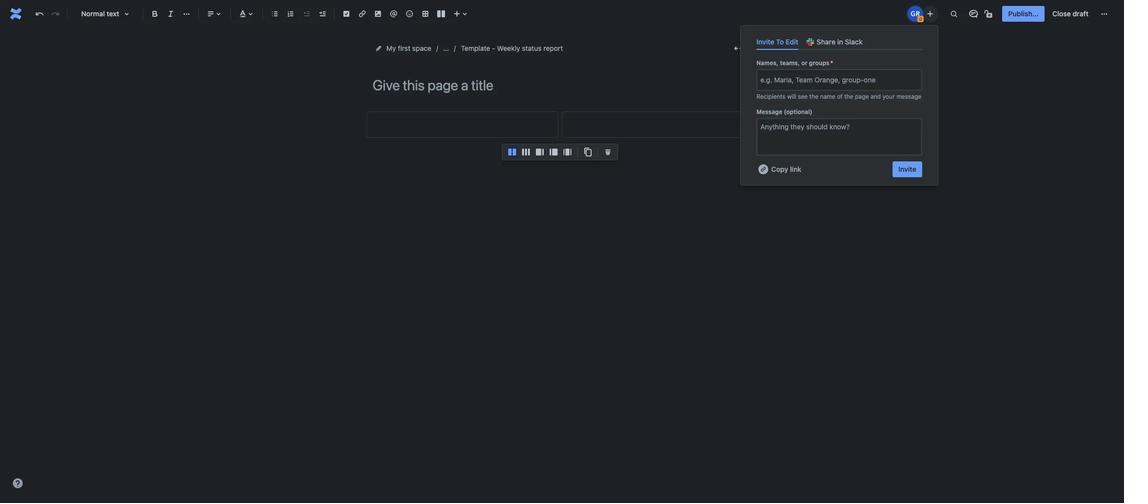 Task type: describe. For each thing, give the bounding box(es) containing it.
confluence image
[[8, 6, 24, 22]]

… button
[[443, 42, 449, 54]]

comment icon image
[[968, 8, 980, 20]]

three columns with sidebars image
[[562, 146, 574, 158]]

go wide image
[[758, 114, 770, 125]]

my first space link
[[387, 42, 432, 54]]

no restrictions image
[[984, 8, 996, 20]]

message
[[757, 108, 783, 116]]

recipients will see the name of the page and your message
[[757, 93, 922, 100]]

or
[[802, 59, 808, 67]]

will
[[788, 93, 797, 100]]

team
[[796, 76, 813, 84]]

greg robinson image
[[908, 6, 924, 22]]

right sidebar image
[[534, 146, 546, 158]]

bullet list ⌘⇧8 image
[[269, 8, 281, 20]]

(optional)
[[784, 108, 813, 116]]

close draft button
[[1047, 6, 1095, 22]]

bold ⌘b image
[[149, 8, 161, 20]]

one
[[864, 76, 876, 84]]

Message (optional) text field
[[757, 118, 923, 156]]

move this page image
[[375, 44, 383, 52]]

in
[[838, 38, 844, 46]]

template
[[461, 44, 490, 52]]

template - weekly status report link
[[461, 42, 563, 54]]

edit
[[786, 38, 799, 46]]

make page full-width image
[[733, 42, 745, 54]]

invite to edit
[[757, 38, 799, 46]]

two columns image
[[507, 146, 518, 158]]

message (optional)
[[757, 108, 813, 116]]

copy
[[772, 165, 789, 173]]

copy link button
[[757, 162, 803, 177]]

orange,
[[815, 76, 841, 84]]

slack
[[845, 38, 863, 46]]

report
[[544, 44, 563, 52]]

text
[[107, 9, 119, 18]]

teams,
[[781, 59, 800, 67]]

*
[[831, 59, 834, 67]]

draft
[[1073, 9, 1089, 18]]

link
[[790, 165, 802, 173]]

share
[[817, 38, 836, 46]]

Give this page a title text field
[[373, 77, 748, 93]]

-
[[492, 44, 496, 52]]

invite for invite to edit
[[757, 38, 775, 46]]

table image
[[420, 8, 432, 20]]

names, teams, or groups *
[[757, 59, 834, 67]]

left sidebar image
[[548, 146, 560, 158]]

more formatting image
[[181, 8, 193, 20]]

1 the from the left
[[810, 93, 819, 100]]

e.g. maria, team orange, group-one
[[761, 76, 876, 84]]

first
[[398, 44, 411, 52]]

invite to edit image
[[925, 8, 937, 20]]

three columns image
[[520, 146, 532, 158]]

find and replace image
[[949, 8, 961, 20]]

page
[[856, 93, 869, 100]]



Task type: vqa. For each thing, say whether or not it's contained in the screenshot.
of
yes



Task type: locate. For each thing, give the bounding box(es) containing it.
add image, video, or file image
[[372, 8, 384, 20]]

of
[[838, 93, 843, 100]]

normal text
[[81, 9, 119, 18]]

maria,
[[775, 76, 794, 84]]

layouts image
[[436, 8, 447, 20]]

name
[[821, 93, 836, 100]]

tab list containing invite to edit
[[753, 34, 927, 50]]

emoji image
[[404, 8, 416, 20]]

remove image
[[602, 146, 614, 158]]

invite
[[757, 38, 775, 46], [899, 165, 917, 173]]

numbered list ⌘⇧7 image
[[285, 8, 297, 20]]

the
[[810, 93, 819, 100], [845, 93, 854, 100]]

invite inside tab list
[[757, 38, 775, 46]]

normal text button
[[72, 3, 139, 25]]

0 vertical spatial invite
[[757, 38, 775, 46]]

mention image
[[388, 8, 400, 20]]

link image
[[356, 8, 368, 20]]

1 horizontal spatial the
[[845, 93, 854, 100]]

e.g.
[[761, 76, 773, 84]]

copy image
[[582, 146, 594, 158]]

my
[[387, 44, 396, 52]]

1 horizontal spatial invite
[[899, 165, 917, 173]]

space
[[413, 44, 432, 52]]

editor toolbar toolbar
[[503, 144, 618, 171]]

share in slack
[[817, 38, 863, 46]]

to
[[777, 38, 784, 46]]

weekly
[[497, 44, 520, 52]]

names,
[[757, 59, 779, 67]]

publish... button
[[1003, 6, 1045, 22]]

your
[[883, 93, 895, 100]]

groups
[[810, 59, 830, 67]]

see
[[798, 93, 808, 100]]

invite inside button
[[899, 165, 917, 173]]

invite for invite
[[899, 165, 917, 173]]

outdent ⇧tab image
[[301, 8, 313, 20]]

indent tab image
[[317, 8, 328, 20]]

undo ⌘z image
[[34, 8, 45, 20]]

1 vertical spatial invite
[[899, 165, 917, 173]]

recipients
[[757, 93, 786, 100]]

0 horizontal spatial the
[[810, 93, 819, 100]]

more image
[[1099, 8, 1111, 20]]

the right of
[[845, 93, 854, 100]]

confluence image
[[8, 6, 24, 22]]

close draft
[[1053, 9, 1089, 18]]

copy link
[[772, 165, 802, 173]]

action item image
[[341, 8, 353, 20]]

invite button
[[893, 162, 923, 177]]

Main content area, start typing to enter text. text field
[[367, 112, 754, 138]]

close
[[1053, 9, 1072, 18]]

italic ⌘i image
[[165, 8, 177, 20]]

redo ⌘⇧z image
[[49, 8, 61, 20]]

group-
[[843, 76, 864, 84]]

message
[[897, 93, 922, 100]]

and
[[871, 93, 881, 100]]

…
[[443, 44, 449, 52]]

Names, teams, or groups e.g. Maria, Team Orange, group-one text field
[[761, 75, 763, 85]]

0 horizontal spatial invite
[[757, 38, 775, 46]]

align left image
[[205, 8, 217, 20]]

tab list
[[753, 34, 927, 50]]

status
[[522, 44, 542, 52]]

help image
[[12, 477, 24, 489]]

the right see
[[810, 93, 819, 100]]

my first space
[[387, 44, 432, 52]]

normal
[[81, 9, 105, 18]]

template - weekly status report
[[461, 44, 563, 52]]

publish...
[[1009, 9, 1039, 18]]

2 the from the left
[[845, 93, 854, 100]]



